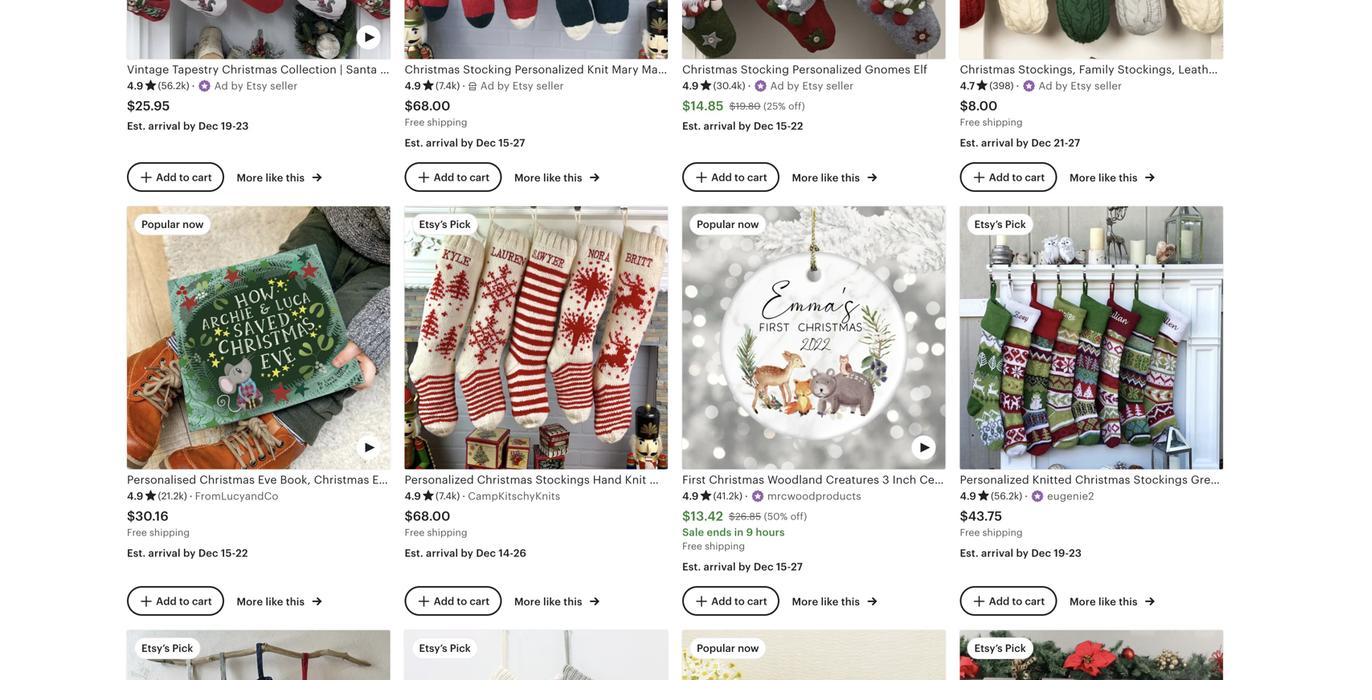 Task type: locate. For each thing, give the bounding box(es) containing it.
stockings up (41.2k)
[[680, 474, 735, 487]]

est. arrival by dec 15-27
[[405, 137, 525, 149], [683, 561, 803, 573]]

0 horizontal spatial 27
[[513, 137, 525, 149]]

etsy's for personalized christmas stockings hand knit wool stockings white with red accents image on the left of page
[[419, 219, 447, 231]]

1 vertical spatial 19-
[[1054, 548, 1069, 560]]

1 horizontal spatial stockings
[[680, 474, 735, 487]]

christmas
[[683, 63, 738, 76], [477, 474, 533, 487], [709, 474, 765, 487], [969, 474, 1024, 487]]

21-
[[1054, 137, 1069, 149]]

add
[[156, 172, 177, 184], [434, 172, 454, 184], [712, 172, 732, 184], [989, 172, 1010, 184], [156, 596, 177, 608], [434, 596, 454, 608], [712, 596, 732, 608], [989, 596, 1010, 608]]

4.9 for personalized christmas stockings hand knit wool stockings white with red accents image on the left of page
[[405, 491, 421, 503]]

dec
[[198, 120, 218, 132], [754, 120, 774, 132], [476, 137, 496, 149], [1032, 137, 1052, 149], [198, 548, 218, 560], [476, 548, 496, 560], [1032, 548, 1052, 560], [754, 561, 774, 573]]

$ 30.16 free shipping
[[127, 509, 190, 539]]

etsy's pick for personalized knitted christmas stockings green white red intarsia fair isle knit christmas decor deer snowflakes extra large image
[[975, 219, 1026, 231]]

15- for 13.42
[[777, 561, 791, 573]]

est. arrival by dec 15-22 down $ 30.16 free shipping
[[127, 548, 248, 560]]

1 vertical spatial (56.2k)
[[991, 491, 1023, 502]]

free inside $ 43.75 free shipping
[[960, 528, 980, 539]]

0 vertical spatial 68.00
[[413, 99, 451, 113]]

(56.2k) up 43.75
[[991, 491, 1023, 502]]

0 horizontal spatial with
[[772, 474, 797, 487]]

like
[[266, 172, 283, 184], [543, 172, 561, 184], [821, 172, 839, 184], [1099, 172, 1117, 184], [266, 597, 283, 609], [543, 597, 561, 609], [821, 597, 839, 609], [1099, 597, 1117, 609]]

1 horizontal spatial etsy's pick link
[[405, 631, 668, 681]]

0 horizontal spatial 19-
[[221, 120, 236, 132]]

this
[[286, 172, 305, 184], [564, 172, 583, 184], [842, 172, 860, 184], [1119, 172, 1138, 184], [286, 597, 305, 609], [564, 597, 583, 609], [842, 597, 860, 609], [1119, 597, 1138, 609]]

off) inside $ 13.42 $ 26.85 (50% off) sale ends in 9 hours free shipping
[[791, 512, 807, 523]]

elf
[[914, 63, 928, 76]]

1 vertical spatial 23
[[1069, 548, 1082, 560]]

1 horizontal spatial 19-
[[1054, 548, 1069, 560]]

19- inside $ 25.95 est. arrival by dec 19-23
[[221, 120, 236, 132]]

0 vertical spatial 19-
[[221, 120, 236, 132]]

0 horizontal spatial 23
[[236, 120, 249, 132]]

sale
[[683, 527, 704, 539]]

13.42
[[691, 509, 724, 524]]

cart
[[192, 172, 212, 184], [470, 172, 490, 184], [748, 172, 768, 184], [1025, 172, 1045, 184], [192, 596, 212, 608], [470, 596, 490, 608], [748, 596, 768, 608], [1025, 596, 1045, 608]]

free inside $ 30.16 free shipping
[[127, 528, 147, 539]]

add to cart
[[156, 172, 212, 184], [434, 172, 490, 184], [712, 172, 768, 184], [989, 172, 1045, 184], [156, 596, 212, 608], [434, 596, 490, 608], [712, 596, 768, 608], [989, 596, 1045, 608]]

9
[[747, 527, 753, 539]]

popular now
[[141, 219, 204, 231], [697, 219, 759, 231], [697, 643, 759, 655]]

gnomes
[[865, 63, 911, 76]]

(56.2k) up '25.95'
[[158, 80, 189, 91]]

$ inside $ 30.16 free shipping
[[127, 509, 135, 524]]

off) for 14.85
[[789, 101, 805, 112]]

off) right (50%
[[791, 512, 807, 523]]

to
[[179, 172, 190, 184], [457, 172, 467, 184], [735, 172, 745, 184], [1012, 172, 1023, 184], [179, 596, 190, 608], [457, 596, 467, 608], [735, 596, 745, 608], [1012, 596, 1023, 608]]

popular now link
[[683, 631, 946, 681]]

ornament
[[1027, 474, 1083, 487]]

27 for 68.00
[[513, 137, 525, 149]]

68.00 for est. arrival by dec 15-27
[[413, 99, 451, 113]]

2 with from the left
[[1086, 474, 1111, 487]]

inch
[[893, 474, 917, 487]]

(30.4k)
[[713, 80, 746, 91]]

etsy's pick for personalized christmas stockings hand knit wool stockings white with red accents image on the left of page
[[419, 219, 471, 231]]

4.9
[[127, 80, 143, 92], [405, 80, 421, 92], [683, 80, 699, 92], [127, 491, 143, 503], [405, 491, 421, 503], [683, 491, 699, 503], [960, 491, 977, 503]]

knit
[[625, 474, 647, 487]]

2 horizontal spatial 27
[[1069, 137, 1081, 149]]

with left red
[[772, 474, 797, 487]]

with
[[772, 474, 797, 487], [1086, 474, 1111, 487]]

68.00
[[413, 99, 451, 113], [413, 509, 451, 524]]

more like this
[[237, 172, 307, 184], [515, 172, 585, 184], [792, 172, 863, 184], [1070, 172, 1141, 184], [237, 597, 307, 609], [515, 597, 585, 609], [792, 597, 863, 609], [1070, 597, 1141, 609]]

product video element
[[127, 0, 390, 59], [127, 207, 390, 470], [683, 207, 946, 470], [405, 631, 668, 681], [960, 631, 1224, 681]]

etsy's pick link
[[127, 631, 390, 681], [405, 631, 668, 681], [960, 631, 1224, 681]]

first
[[683, 474, 706, 487]]

free for est. arrival by dec 19-23
[[960, 528, 980, 539]]

christmas up 14-
[[477, 474, 533, 487]]

shipping for dec 15-27
[[427, 117, 467, 128]]

$ 14.85 $ 19.80 (25% off)
[[683, 99, 805, 113]]

knit family and pet christmas stockings with custom personalized name tag image
[[405, 631, 668, 681]]

1 vertical spatial est. arrival by dec 15-22
[[127, 548, 248, 560]]

shipping
[[427, 117, 467, 128], [983, 117, 1023, 128], [150, 528, 190, 539], [427, 528, 467, 539], [983, 528, 1023, 539], [705, 541, 745, 552]]

free inside $ 8.00 free shipping
[[960, 117, 980, 128]]

$ 68.00 free shipping for est. arrival by dec 15-27
[[405, 99, 467, 128]]

1 horizontal spatial with
[[1086, 474, 1111, 487]]

shipping inside $ 30.16 free shipping
[[150, 528, 190, 539]]

2 horizontal spatial etsy's pick link
[[960, 631, 1224, 681]]

arrival inside $ 25.95 est. arrival by dec 19-23
[[148, 120, 181, 132]]

popular for 30.16
[[141, 219, 180, 231]]

wool
[[650, 474, 677, 487]]

0 vertical spatial 23
[[236, 120, 249, 132]]

etsy's
[[419, 219, 447, 231], [975, 219, 1003, 231], [141, 643, 170, 655], [419, 643, 447, 655], [975, 643, 1003, 655]]

personalized christmas stockings hand knit wool stockings white with red accents image
[[405, 207, 668, 470]]

with left gift
[[1086, 474, 1111, 487]]

hours
[[756, 527, 785, 539]]

christmas stocking personalized  gnomes elf image
[[683, 0, 946, 59]]

2 (7.4k) from the top
[[436, 491, 460, 502]]

vintage tapestry christmas collection | santa snowman tree personalized christmas stockings embroidered name wood tag classic age-old decor image
[[127, 0, 390, 59]]

1 68.00 from the top
[[413, 99, 451, 113]]

27
[[513, 137, 525, 149], [1069, 137, 1081, 149], [791, 561, 803, 573]]

·
[[192, 80, 195, 92], [462, 80, 466, 92], [748, 80, 751, 92], [1016, 80, 1020, 92], [190, 491, 193, 503], [462, 491, 466, 503], [745, 491, 748, 503], [1025, 491, 1028, 503]]

1 vertical spatial (7.4k)
[[436, 491, 460, 502]]

14-
[[499, 548, 514, 560]]

off) right the (25%
[[789, 101, 805, 112]]

now
[[183, 219, 204, 231], [738, 219, 759, 231], [738, 643, 759, 655]]

est.
[[127, 120, 146, 132], [683, 120, 701, 132], [405, 137, 423, 149], [960, 137, 979, 149], [127, 548, 146, 560], [405, 548, 423, 560], [960, 548, 979, 560], [683, 561, 701, 573]]

1 horizontal spatial 23
[[1069, 548, 1082, 560]]

arrival
[[148, 120, 181, 132], [704, 120, 736, 132], [426, 137, 458, 149], [982, 137, 1014, 149], [148, 548, 181, 560], [426, 548, 458, 560], [982, 548, 1014, 560], [704, 561, 736, 573]]

popular
[[141, 219, 180, 231], [697, 219, 736, 231], [697, 643, 736, 655]]

stockings
[[536, 474, 590, 487], [680, 474, 735, 487]]

personalized
[[793, 63, 862, 76], [405, 474, 474, 487]]

by
[[183, 120, 196, 132], [739, 120, 751, 132], [461, 137, 474, 149], [1017, 137, 1029, 149], [183, 548, 196, 560], [461, 548, 474, 560], [1017, 548, 1029, 560], [739, 561, 751, 573]]

(50%
[[764, 512, 788, 523]]

1 vertical spatial 22
[[236, 548, 248, 560]]

shipping inside $ 43.75 free shipping
[[983, 528, 1023, 539]]

15- for 68.00
[[499, 137, 513, 149]]

2 stockings from the left
[[680, 474, 735, 487]]

1 vertical spatial off)
[[791, 512, 807, 523]]

personalized up est. arrival by dec 14-26
[[405, 474, 474, 487]]

more
[[237, 172, 263, 184], [515, 172, 541, 184], [792, 172, 819, 184], [1070, 172, 1096, 184], [237, 597, 263, 609], [515, 597, 541, 609], [792, 597, 819, 609], [1070, 597, 1096, 609]]

19-
[[221, 120, 236, 132], [1054, 548, 1069, 560]]

free
[[405, 117, 425, 128], [960, 117, 980, 128], [127, 528, 147, 539], [405, 528, 425, 539], [960, 528, 980, 539], [683, 541, 703, 552]]

(56.2k)
[[158, 80, 189, 91], [991, 491, 1023, 502]]

4.9 for vintage tapestry christmas collection | santa snowman tree personalized christmas stockings embroidered name wood tag classic age-old decor image
[[127, 80, 143, 92]]

1 horizontal spatial (56.2k)
[[991, 491, 1023, 502]]

0 horizontal spatial (56.2k)
[[158, 80, 189, 91]]

0 horizontal spatial est. arrival by dec 15-27
[[405, 137, 525, 149]]

first christmas woodland creatures 3 inch ceramic christmas ornament with gift box
[[683, 474, 1158, 487]]

ceramic
[[920, 474, 966, 487]]

accents
[[824, 474, 869, 487]]

4.9 for personalized knitted christmas stockings green white red intarsia fair isle knit christmas decor deer snowflakes extra large image
[[960, 491, 977, 503]]

2 68.00 from the top
[[413, 509, 451, 524]]

shipping for dec 19-23
[[983, 528, 1023, 539]]

0 vertical spatial 22
[[791, 120, 804, 132]]

christmas stocking personalized knit mary maxim bernat santa custom xmas candy cane angel tree snowball stocking image
[[405, 0, 668, 59]]

0 vertical spatial (7.4k)
[[436, 80, 460, 91]]

free for est. arrival by dec 15-22
[[127, 528, 147, 539]]

1 (7.4k) from the top
[[436, 80, 460, 91]]

pick for personalized knitted christmas stockings green white red intarsia fair isle knit christmas decor deer snowflakes extra large image
[[1005, 219, 1026, 231]]

$ inside $ 14.85 $ 19.80 (25% off)
[[730, 101, 736, 112]]

etsy's for ready to ship | linen christmas stocking image
[[141, 643, 170, 655]]

personalized knitted christmas stockings green white red intarsia fair isle knit christmas decor deer snowflakes extra large image
[[960, 207, 1224, 470]]

0 vertical spatial off)
[[789, 101, 805, 112]]

etsy's for personalized knitted christmas stockings green white red intarsia fair isle knit christmas decor deer snowflakes extra large image
[[975, 219, 1003, 231]]

christmas stocking personalized  gnomes elf
[[683, 63, 928, 76]]

0 vertical spatial est. arrival by dec 15-22
[[683, 120, 804, 132]]

0 horizontal spatial personalized
[[405, 474, 474, 487]]

free inside $ 13.42 $ 26.85 (50% off) sale ends in 9 hours free shipping
[[683, 541, 703, 552]]

est. arrival by dec 15-27 for 68.00
[[405, 137, 525, 149]]

(56.2k) for 25.95
[[158, 80, 189, 91]]

shipping inside $ 8.00 free shipping
[[983, 117, 1023, 128]]

pick
[[450, 219, 471, 231], [1005, 219, 1026, 231], [172, 643, 193, 655], [450, 643, 471, 655], [1005, 643, 1026, 655]]

christmas up (30.4k)
[[683, 63, 738, 76]]

1 horizontal spatial est. arrival by dec 15-22
[[683, 120, 804, 132]]

off) inside $ 14.85 $ 19.80 (25% off)
[[789, 101, 805, 112]]

0 horizontal spatial etsy's pick link
[[127, 631, 390, 681]]

(56.2k) for 43.75
[[991, 491, 1023, 502]]

2 $ 68.00 free shipping from the top
[[405, 509, 467, 539]]

off)
[[789, 101, 805, 112], [791, 512, 807, 523]]

stocking
[[741, 63, 790, 76]]

by inside $ 25.95 est. arrival by dec 19-23
[[183, 120, 196, 132]]

woodland
[[768, 474, 823, 487]]

est. arrival by dec 15-22 down $ 14.85 $ 19.80 (25% off)
[[683, 120, 804, 132]]

est. arrival by dec 21-27
[[960, 137, 1081, 149]]

more like this link
[[237, 169, 322, 185], [515, 169, 600, 185], [792, 169, 877, 185], [1070, 169, 1155, 185], [237, 593, 322, 610], [515, 593, 600, 610], [792, 593, 877, 610], [1070, 593, 1155, 610]]

est. arrival by dec 14-26
[[405, 548, 527, 560]]

1 vertical spatial $ 68.00 free shipping
[[405, 509, 467, 539]]

0 horizontal spatial stockings
[[536, 474, 590, 487]]

shipping for dec 14-26
[[427, 528, 467, 539]]

est. arrival by dec 15-22
[[683, 120, 804, 132], [127, 548, 248, 560]]

1 vertical spatial est. arrival by dec 15-27
[[683, 561, 803, 573]]

(7.4k)
[[436, 80, 460, 91], [436, 491, 460, 502]]

$ inside $ 43.75 free shipping
[[960, 509, 969, 524]]

pick for personalized christmas stockings hand knit wool stockings white with red accents image on the left of page
[[450, 219, 471, 231]]

$ 68.00 free shipping for est. arrival by dec 14-26
[[405, 509, 467, 539]]

$
[[127, 99, 135, 113], [405, 99, 413, 113], [683, 99, 691, 113], [960, 99, 969, 113], [730, 101, 736, 112], [127, 509, 135, 524], [405, 509, 413, 524], [683, 509, 691, 524], [960, 509, 969, 524], [729, 512, 735, 523]]

15-
[[777, 120, 791, 132], [499, 137, 513, 149], [221, 548, 236, 560], [777, 561, 791, 573]]

red
[[800, 474, 821, 487]]

1 vertical spatial personalized
[[405, 474, 474, 487]]

1 vertical spatial 68.00
[[413, 509, 451, 524]]

1 horizontal spatial est. arrival by dec 15-27
[[683, 561, 803, 573]]

0 vertical spatial personalized
[[793, 63, 862, 76]]

1 $ 68.00 free shipping from the top
[[405, 99, 467, 128]]

shipping for dec 15-22
[[150, 528, 190, 539]]

popular for 13.42
[[697, 219, 736, 231]]

1 horizontal spatial personalized
[[793, 63, 862, 76]]

0 vertical spatial $ 68.00 free shipping
[[405, 99, 467, 128]]

(25%
[[764, 101, 786, 112]]

22
[[791, 120, 804, 132], [236, 548, 248, 560]]

personalized down 'christmas stocking personalized  gnomes elf' image
[[793, 63, 862, 76]]

0 vertical spatial (56.2k)
[[158, 80, 189, 91]]

free for est. arrival by dec 14-26
[[405, 528, 425, 539]]

26
[[514, 548, 527, 560]]

stockings left the hand
[[536, 474, 590, 487]]

23
[[236, 120, 249, 132], [1069, 548, 1082, 560]]

shipping inside $ 13.42 $ 26.85 (50% off) sale ends in 9 hours free shipping
[[705, 541, 745, 552]]

0 vertical spatial est. arrival by dec 15-27
[[405, 137, 525, 149]]

$ 68.00 free shipping
[[405, 99, 467, 128], [405, 509, 467, 539]]

product video element for (56.2k)
[[127, 0, 390, 59]]

etsy's pick
[[419, 219, 471, 231], [975, 219, 1026, 231], [141, 643, 193, 655], [419, 643, 471, 655], [975, 643, 1026, 655]]

$ 43.75 free shipping
[[960, 509, 1023, 539]]

add to cart button
[[127, 162, 224, 192], [405, 162, 502, 192], [683, 162, 780, 192], [960, 162, 1057, 192], [127, 587, 224, 617], [405, 587, 502, 617], [683, 587, 780, 617], [960, 587, 1057, 617]]

ends
[[707, 527, 732, 539]]

1 etsy's pick link from the left
[[127, 631, 390, 681]]



Task type: vqa. For each thing, say whether or not it's contained in the screenshot.
Policies
no



Task type: describe. For each thing, give the bounding box(es) containing it.
26.85
[[735, 512, 762, 523]]

pick for ready to ship | linen christmas stocking image
[[172, 643, 193, 655]]

$ 25.95 est. arrival by dec 19-23
[[127, 99, 249, 132]]

4.9 for first christmas woodland creatures 3 inch ceramic christmas ornament with gift box image
[[683, 491, 699, 503]]

(41.2k)
[[713, 491, 743, 502]]

25.95
[[135, 99, 170, 113]]

hand
[[593, 474, 622, 487]]

personalized fleece christmas stockings, character christmas stocking, custom holiday stockings, christmas stockings, personalized image
[[960, 631, 1224, 681]]

14.85
[[691, 99, 724, 113]]

0 horizontal spatial est. arrival by dec 15-22
[[127, 548, 248, 560]]

19.80
[[736, 101, 761, 112]]

30.16
[[135, 509, 169, 524]]

dec inside $ 25.95 est. arrival by dec 19-23
[[198, 120, 218, 132]]

43.75
[[969, 509, 1003, 524]]

free for est. arrival by dec 21-27
[[960, 117, 980, 128]]

popular now for 13.42
[[697, 219, 759, 231]]

(398)
[[990, 80, 1014, 91]]

$ 13.42 $ 26.85 (50% off) sale ends in 9 hours free shipping
[[683, 509, 807, 552]]

white
[[738, 474, 769, 487]]

popular now for 30.16
[[141, 219, 204, 231]]

3 etsy's pick link from the left
[[960, 631, 1224, 681]]

product video element for (21.2k)
[[127, 207, 390, 470]]

1 with from the left
[[772, 474, 797, 487]]

27 for 8.00
[[1069, 137, 1081, 149]]

est. arrival by dec 15-27 for 13.42
[[683, 561, 803, 573]]

in
[[734, 527, 744, 539]]

1 horizontal spatial 27
[[791, 561, 803, 573]]

2 etsy's pick link from the left
[[405, 631, 668, 681]]

est. arrival by dec 19-23
[[960, 548, 1082, 560]]

1 horizontal spatial 22
[[791, 120, 804, 132]]

est. inside $ 25.95 est. arrival by dec 19-23
[[127, 120, 146, 132]]

3
[[883, 474, 890, 487]]

shipping for dec 21-27
[[983, 117, 1023, 128]]

4.9 for personalised christmas eve book, christmas eve box filler gift, christmas eve story book for children, christmas stocking filler image
[[127, 491, 143, 503]]

first christmas woodland creatures 3 inch ceramic christmas ornament with gift box image
[[683, 207, 946, 470]]

23 inside $ 25.95 est. arrival by dec 19-23
[[236, 120, 249, 132]]

1 stockings from the left
[[536, 474, 590, 487]]

product video element for (41.2k)
[[683, 207, 946, 470]]

christmas up (41.2k)
[[709, 474, 765, 487]]

ready to ship | linen christmas stocking image
[[127, 631, 390, 681]]

(7.4k) for dec 14-26
[[436, 491, 460, 502]]

personalized christmas stockings hand knit wool stockings white with red accents
[[405, 474, 869, 487]]

15- for 30.16
[[221, 548, 236, 560]]

etsy's pick for ready to ship | linen christmas stocking image
[[141, 643, 193, 655]]

(7.4k) for dec 15-27
[[436, 80, 460, 91]]

$ inside $ 8.00 free shipping
[[960, 99, 969, 113]]

gift
[[1114, 474, 1134, 487]]

(21.2k)
[[158, 491, 187, 502]]

christmas stockings, family stockings, leather patch christmas stocking, knitted stockings,christmas stockings with name, holiday stockings image
[[960, 0, 1224, 59]]

off) for 13.42
[[791, 512, 807, 523]]

christmas up 43.75
[[969, 474, 1024, 487]]

68.00 for est. arrival by dec 14-26
[[413, 509, 451, 524]]

$ 8.00 free shipping
[[960, 99, 1023, 128]]

0 horizontal spatial 22
[[236, 548, 248, 560]]

free for est. arrival by dec 15-27
[[405, 117, 425, 128]]

creatures
[[826, 474, 880, 487]]

box
[[1137, 474, 1158, 487]]

custom name cup with birth flower,birth month iced coffee cup,custom name tumbler,bridesmaid gifts idea,holiday gift,christmas gifts for her image
[[683, 631, 946, 681]]

now for 13.42
[[738, 219, 759, 231]]

personalised christmas eve book, christmas eve box filler gift, christmas eve story book for children, christmas stocking filler image
[[127, 207, 390, 470]]

$ inside $ 25.95 est. arrival by dec 19-23
[[127, 99, 135, 113]]

8.00
[[969, 99, 998, 113]]

now for 30.16
[[183, 219, 204, 231]]

4.7
[[960, 80, 975, 92]]



